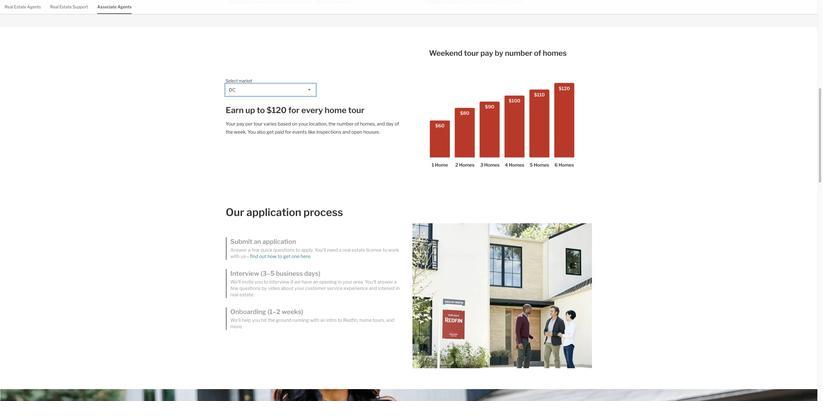Task type: vqa. For each thing, say whether or not it's contained in the screenshot.
the sea at the left of the page
no



Task type: describe. For each thing, give the bounding box(es) containing it.
questions inside answer a few quick questions to apply. you'll need a real estate license to work with us—
[[274, 248, 295, 253]]

interview
[[269, 280, 290, 285]]

every
[[301, 106, 323, 115]]

experience
[[344, 286, 368, 292]]

up
[[246, 106, 255, 115]]

events
[[292, 130, 307, 135]]

estate for support
[[59, 4, 72, 9]]

redfin,
[[343, 318, 359, 324]]

you inside "interview (3–5 business days) we'll invite you to interview if we have an opening in your area. you'll answer a few questions by video about your customer service experience and interest in real estate."
[[255, 280, 263, 285]]

and inside "interview (3–5 business days) we'll invite you to interview if we have an opening in your area. you'll answer a few questions by video about your customer service experience and interest in real estate."
[[369, 286, 377, 292]]

graph of national average of redfin pay image
[[427, 41, 578, 178]]

support
[[73, 4, 88, 9]]

hit
[[261, 318, 267, 324]]

like
[[308, 130, 316, 135]]

customer
[[305, 286, 326, 292]]

your pay per tour varies based on your location, the number of homes, and day of the week. you also get paid for events like inspections and open houses.
[[226, 122, 399, 135]]

and inside onboarding (1–2 weeks) we'll help you hit the ground running with an intro to redfin, home tours, and more.
[[386, 318, 395, 324]]

an inside onboarding (1–2 weeks) we'll help you hit the ground running with an intro to redfin, home tours, and more.
[[320, 318, 326, 324]]

you'll inside "interview (3–5 business days) we'll invite you to interview if we have an opening in your area. you'll answer a few questions by video about your customer service experience and interest in real estate."
[[365, 280, 377, 285]]

to inside onboarding (1–2 weeks) we'll help you hit the ground running with an intro to redfin, home tours, and more.
[[338, 318, 342, 324]]

onboarding
[[231, 309, 266, 316]]

an inside "interview (3–5 business days) we'll invite you to interview if we have an opening in your area. you'll answer a few questions by video about your customer service experience and interest in real estate."
[[313, 280, 318, 285]]

submit an application menu item
[[226, 238, 405, 260]]

inspections
[[317, 130, 342, 135]]

1 of from the left
[[355, 122, 359, 127]]

opening
[[319, 280, 337, 285]]

to left 'work'
[[383, 248, 387, 253]]

the inside onboarding (1–2 weeks) we'll help you hit the ground running with an intro to redfin, home tours, and more.
[[268, 318, 275, 324]]

associate
[[97, 4, 117, 9]]

open
[[352, 130, 363, 135]]

varies
[[264, 122, 277, 127]]

you
[[248, 130, 256, 135]]

by
[[262, 286, 267, 292]]

business
[[276, 270, 303, 278]]

video
[[268, 286, 280, 292]]

out
[[259, 254, 267, 260]]

to inside "interview (3–5 business days) we'll invite you to interview if we have an opening in your area. you'll answer a few questions by video about your customer service experience and interest in real estate."
[[264, 280, 268, 285]]

few inside "interview (3–5 business days) we'll invite you to interview if we have an opening in your area. you'll answer a few questions by video about your customer service experience and interest in real estate."
[[231, 286, 239, 292]]

get inside the your pay per tour varies based on your location, the number of homes, and day of the week. you also get paid for events like inspections and open houses.
[[267, 130, 274, 135]]

real estate support
[[50, 4, 88, 9]]

us—
[[241, 254, 250, 260]]

pay
[[237, 122, 245, 127]]

real estate agents link
[[5, 0, 41, 13]]

with inside answer a few quick questions to apply. you'll need a real estate license to work with us—
[[231, 254, 240, 260]]

real for real estate agents
[[5, 4, 13, 9]]

answer
[[231, 248, 247, 253]]

estate.
[[240, 293, 254, 298]]

you'll inside answer a few quick questions to apply. you'll need a real estate license to work with us—
[[315, 248, 326, 253]]

area.
[[354, 280, 364, 285]]

apply.
[[301, 248, 314, 253]]

days)
[[304, 270, 321, 278]]

about
[[281, 286, 294, 292]]

answer a few quick questions to apply. you'll need a real estate license to work with us—
[[231, 248, 399, 260]]

have
[[302, 280, 312, 285]]

our application process
[[226, 206, 343, 219]]

weeks)
[[282, 309, 303, 316]]

you inside onboarding (1–2 weeks) we'll help you hit the ground running with an intro to redfin, home tours, and more.
[[252, 318, 260, 324]]

estate
[[352, 248, 366, 253]]

0 horizontal spatial in
[[338, 280, 342, 285]]

based
[[278, 122, 291, 127]]

1 horizontal spatial in
[[396, 286, 400, 292]]

a inside "interview (3–5 business days) we'll invite you to interview if we have an opening in your area. you'll answer a few questions by video about your customer service experience and interest in real estate."
[[394, 280, 397, 285]]

1 vertical spatial your
[[343, 280, 353, 285]]

interview
[[231, 270, 259, 278]]

tours,
[[373, 318, 385, 324]]

with inside onboarding (1–2 weeks) we'll help you hit the ground running with an intro to redfin, home tours, and more.
[[310, 318, 319, 324]]

associate agents
[[97, 4, 132, 9]]

to right how
[[278, 254, 282, 260]]

1 vertical spatial the
[[226, 130, 233, 135]]

2 vertical spatial your
[[295, 286, 304, 292]]

real estate support link
[[50, 0, 88, 13]]

select market element
[[226, 76, 313, 84]]

.
[[311, 254, 312, 260]]

homes,
[[360, 122, 376, 127]]

paid
[[275, 130, 284, 135]]

invite
[[242, 280, 254, 285]]

earn
[[226, 106, 244, 115]]

dc
[[229, 88, 236, 93]]

location,
[[309, 122, 328, 127]]

service
[[327, 286, 343, 292]]

process
[[304, 206, 343, 219]]

earn up to $120 for every home tour
[[226, 106, 365, 115]]

ground
[[276, 318, 292, 324]]

an inside menu item
[[254, 238, 261, 246]]

answer
[[378, 280, 393, 285]]

need
[[327, 248, 338, 253]]

number
[[337, 122, 354, 127]]

for inside the your pay per tour varies based on your location, the number of homes, and day of the week. you also get paid for events like inspections and open houses.
[[285, 130, 291, 135]]

associate agents link
[[97, 0, 132, 13]]

your
[[226, 122, 236, 127]]

week.
[[234, 130, 247, 135]]

1 agents from the left
[[27, 4, 41, 9]]

get inside submit an application menu item
[[283, 254, 291, 260]]

interest
[[378, 286, 395, 292]]

on
[[292, 122, 298, 127]]



Task type: locate. For each thing, give the bounding box(es) containing it.
find out how to get one here .
[[250, 254, 312, 260]]

2 vertical spatial an
[[320, 318, 326, 324]]

1 horizontal spatial few
[[252, 248, 260, 253]]

tour up number
[[348, 106, 365, 115]]

2 estate from the left
[[59, 4, 72, 9]]

1 horizontal spatial home
[[360, 318, 372, 324]]

your right on
[[299, 122, 308, 127]]

1 horizontal spatial agents
[[118, 4, 132, 9]]

1 horizontal spatial tour
[[348, 106, 365, 115]]

0 vertical spatial home
[[325, 106, 347, 115]]

select market
[[226, 79, 252, 83]]

in right interest
[[396, 286, 400, 292]]

0 horizontal spatial estate
[[14, 4, 26, 9]]

1 vertical spatial we'll
[[231, 318, 241, 324]]

1 horizontal spatial with
[[310, 318, 319, 324]]

quick
[[261, 248, 273, 253]]

find
[[250, 254, 258, 260]]

houses.
[[364, 130, 380, 135]]

2 horizontal spatial an
[[320, 318, 326, 324]]

0 vertical spatial questions
[[274, 248, 295, 253]]

1 horizontal spatial real
[[343, 248, 351, 253]]

0 horizontal spatial tour
[[254, 122, 263, 127]]

0 vertical spatial the
[[329, 122, 336, 127]]

1 vertical spatial questions
[[240, 286, 261, 292]]

also
[[257, 130, 266, 135]]

0 horizontal spatial of
[[355, 122, 359, 127]]

of
[[355, 122, 359, 127], [395, 122, 399, 127]]

1 vertical spatial application
[[263, 238, 296, 246]]

if
[[290, 280, 293, 285]]

real for real estate support
[[50, 4, 59, 9]]

and left day
[[377, 122, 385, 127]]

0 vertical spatial with
[[231, 254, 240, 260]]

estate for agents
[[14, 4, 26, 9]]

0 horizontal spatial get
[[267, 130, 274, 135]]

2 we'll from the top
[[231, 318, 241, 324]]

a up 'us—'
[[248, 248, 251, 253]]

questions up the find out how to get one here .
[[274, 248, 295, 253]]

with
[[231, 254, 240, 260], [310, 318, 319, 324]]

1 vertical spatial you
[[252, 318, 260, 324]]

0 horizontal spatial agents
[[27, 4, 41, 9]]

0 vertical spatial your
[[299, 122, 308, 127]]

per
[[246, 122, 253, 127]]

tour up also
[[254, 122, 263, 127]]

we'll left invite
[[231, 280, 241, 285]]

in up service
[[338, 280, 342, 285]]

a right the need
[[339, 248, 342, 253]]

real left estate.
[[231, 293, 239, 298]]

questions inside "interview (3–5 business days) we'll invite you to interview if we have an opening in your area. you'll answer a few questions by video about your customer service experience and interest in real estate."
[[240, 286, 261, 292]]

1 horizontal spatial real
[[50, 4, 59, 9]]

$120
[[267, 106, 287, 115]]

few
[[252, 248, 260, 253], [231, 286, 239, 292]]

the
[[329, 122, 336, 127], [226, 130, 233, 135], [268, 318, 275, 324]]

we'll inside onboarding (1–2 weeks) we'll help you hit the ground running with an intro to redfin, home tours, and more.
[[231, 318, 241, 324]]

0 vertical spatial an
[[254, 238, 261, 246]]

intro
[[327, 318, 337, 324]]

few inside answer a few quick questions to apply. you'll need a real estate license to work with us—
[[252, 248, 260, 253]]

application inside menu item
[[263, 238, 296, 246]]

and right the "tours," at bottom
[[386, 318, 395, 324]]

agent talking to customers in front of redfin-listed home image
[[413, 224, 592, 369]]

interview (3–5 business days) menu item
[[226, 270, 405, 299]]

1 vertical spatial with
[[310, 318, 319, 324]]

one
[[292, 254, 300, 260]]

an up the quick
[[254, 238, 261, 246]]

questions
[[274, 248, 295, 253], [240, 286, 261, 292]]

1 vertical spatial you'll
[[365, 280, 377, 285]]

real inside answer a few quick questions to apply. you'll need a real estate license to work with us—
[[343, 248, 351, 253]]

2 agents from the left
[[118, 4, 132, 9]]

market
[[239, 79, 252, 83]]

of up open
[[355, 122, 359, 127]]

to right intro
[[338, 318, 342, 324]]

0 vertical spatial for
[[288, 106, 300, 115]]

you'll left the need
[[315, 248, 326, 253]]

0 horizontal spatial you'll
[[315, 248, 326, 253]]

you up by
[[255, 280, 263, 285]]

0 vertical spatial in
[[338, 280, 342, 285]]

home left the "tours," at bottom
[[360, 318, 372, 324]]

0 horizontal spatial an
[[254, 238, 261, 246]]

a
[[248, 248, 251, 253], [339, 248, 342, 253], [394, 280, 397, 285]]

the down your on the top left of page
[[226, 130, 233, 135]]

0 horizontal spatial few
[[231, 286, 239, 292]]

you left hit
[[252, 318, 260, 324]]

0 vertical spatial tour
[[348, 106, 365, 115]]

questions down invite
[[240, 286, 261, 292]]

tour inside the your pay per tour varies based on your location, the number of homes, and day of the week. you also get paid for events like inspections and open houses.
[[254, 122, 263, 127]]

tour
[[348, 106, 365, 115], [254, 122, 263, 127]]

1 vertical spatial few
[[231, 286, 239, 292]]

1 estate from the left
[[14, 4, 26, 9]]

estate
[[14, 4, 26, 9], [59, 4, 72, 9]]

how
[[268, 254, 277, 260]]

a right answer
[[394, 280, 397, 285]]

0 horizontal spatial real
[[231, 293, 239, 298]]

0 vertical spatial we'll
[[231, 280, 241, 285]]

1 we'll from the top
[[231, 280, 241, 285]]

1 vertical spatial an
[[313, 280, 318, 285]]

license
[[367, 248, 382, 253]]

(3–5
[[261, 270, 275, 278]]

in
[[338, 280, 342, 285], [396, 286, 400, 292]]

submit an application
[[231, 238, 296, 246]]

of right day
[[395, 122, 399, 127]]

2 horizontal spatial a
[[394, 280, 397, 285]]

we'll
[[231, 280, 241, 285], [231, 318, 241, 324]]

1 horizontal spatial get
[[283, 254, 291, 260]]

1 vertical spatial home
[[360, 318, 372, 324]]

with right running
[[310, 318, 319, 324]]

0 vertical spatial application
[[247, 206, 302, 219]]

you
[[255, 280, 263, 285], [252, 318, 260, 324]]

and left interest
[[369, 286, 377, 292]]

you'll
[[315, 248, 326, 253], [365, 280, 377, 285]]

get down varies
[[267, 130, 274, 135]]

your up the experience
[[343, 280, 353, 285]]

we'll up more.
[[231, 318, 241, 324]]

1 vertical spatial real
[[231, 293, 239, 298]]

0 horizontal spatial with
[[231, 254, 240, 260]]

we
[[294, 280, 301, 285]]

1 vertical spatial in
[[396, 286, 400, 292]]

work
[[388, 248, 399, 253]]

few up find
[[252, 248, 260, 253]]

0 vertical spatial you
[[255, 280, 263, 285]]

application
[[247, 206, 302, 219], [263, 238, 296, 246]]

1 horizontal spatial the
[[268, 318, 275, 324]]

home inside onboarding (1–2 weeks) we'll help you hit the ground running with an intro to redfin, home tours, and more.
[[360, 318, 372, 324]]

your down we
[[295, 286, 304, 292]]

an left intro
[[320, 318, 326, 324]]

real inside "interview (3–5 business days) we'll invite you to interview if we have an opening in your area. you'll answer a few questions by video about your customer service experience and interest in real estate."
[[231, 293, 239, 298]]

the right hit
[[268, 318, 275, 324]]

few down the 'interview'
[[231, 286, 239, 292]]

find out how to get one here link
[[250, 254, 311, 260]]

our
[[226, 206, 244, 219]]

1 real from the left
[[5, 4, 13, 9]]

0 vertical spatial few
[[252, 248, 260, 253]]

0 vertical spatial get
[[267, 130, 274, 135]]

onboarding (1–2 weeks) menu item
[[226, 308, 405, 331]]

1 horizontal spatial you'll
[[365, 280, 377, 285]]

running
[[293, 318, 309, 324]]

to right the up
[[257, 106, 265, 115]]

with down answer
[[231, 254, 240, 260]]

2 of from the left
[[395, 122, 399, 127]]

get left one
[[283, 254, 291, 260]]

real left the estate
[[343, 248, 351, 253]]

you'll right area.
[[365, 280, 377, 285]]

home up number
[[325, 106, 347, 115]]

1 horizontal spatial a
[[339, 248, 342, 253]]

help
[[242, 318, 251, 324]]

0 horizontal spatial real
[[5, 4, 13, 9]]

submit
[[231, 238, 253, 246]]

1 vertical spatial get
[[283, 254, 291, 260]]

2 real from the left
[[50, 4, 59, 9]]

real estate agents
[[5, 4, 41, 9]]

the up the inspections
[[329, 122, 336, 127]]

0 horizontal spatial the
[[226, 130, 233, 135]]

1 vertical spatial for
[[285, 130, 291, 135]]

0 vertical spatial you'll
[[315, 248, 326, 253]]

and
[[377, 122, 385, 127], [343, 130, 351, 135], [369, 286, 377, 292], [386, 318, 395, 324]]

your
[[299, 122, 308, 127], [343, 280, 353, 285], [295, 286, 304, 292]]

select
[[226, 79, 238, 83]]

an
[[254, 238, 261, 246], [313, 280, 318, 285], [320, 318, 326, 324]]

1 horizontal spatial of
[[395, 122, 399, 127]]

2 vertical spatial the
[[268, 318, 275, 324]]

your inside the your pay per tour varies based on your location, the number of homes, and day of the week. you also get paid for events like inspections and open houses.
[[299, 122, 308, 127]]

for right paid on the top left of the page
[[285, 130, 291, 135]]

real
[[343, 248, 351, 253], [231, 293, 239, 298]]

onboarding (1–2 weeks) we'll help you hit the ground running with an intro to redfin, home tours, and more.
[[231, 309, 395, 330]]

more.
[[231, 325, 243, 330]]

agents
[[27, 4, 41, 9], [118, 4, 132, 9]]

to up one
[[296, 248, 300, 253]]

(1–2
[[268, 309, 280, 316]]

1 horizontal spatial questions
[[274, 248, 295, 253]]

for
[[288, 106, 300, 115], [285, 130, 291, 135]]

1 horizontal spatial estate
[[59, 4, 72, 9]]

real
[[5, 4, 13, 9], [50, 4, 59, 9]]

an up customer
[[313, 280, 318, 285]]

0 horizontal spatial home
[[325, 106, 347, 115]]

to up by
[[264, 280, 268, 285]]

interview (3–5 business days) we'll invite you to interview if we have an opening in your area. you'll answer a few questions by video about your customer service experience and interest in real estate.
[[231, 270, 400, 298]]

day
[[386, 122, 394, 127]]

2 horizontal spatial the
[[329, 122, 336, 127]]

for up on
[[288, 106, 300, 115]]

1 horizontal spatial an
[[313, 280, 318, 285]]

1 vertical spatial tour
[[254, 122, 263, 127]]

0 horizontal spatial a
[[248, 248, 251, 253]]

we'll inside "interview (3–5 business days) we'll invite you to interview if we have an opening in your area. you'll answer a few questions by video about your customer service experience and interest in real estate."
[[231, 280, 241, 285]]

0 horizontal spatial questions
[[240, 286, 261, 292]]

and down number
[[343, 130, 351, 135]]

here
[[301, 254, 311, 260]]

0 vertical spatial real
[[343, 248, 351, 253]]



